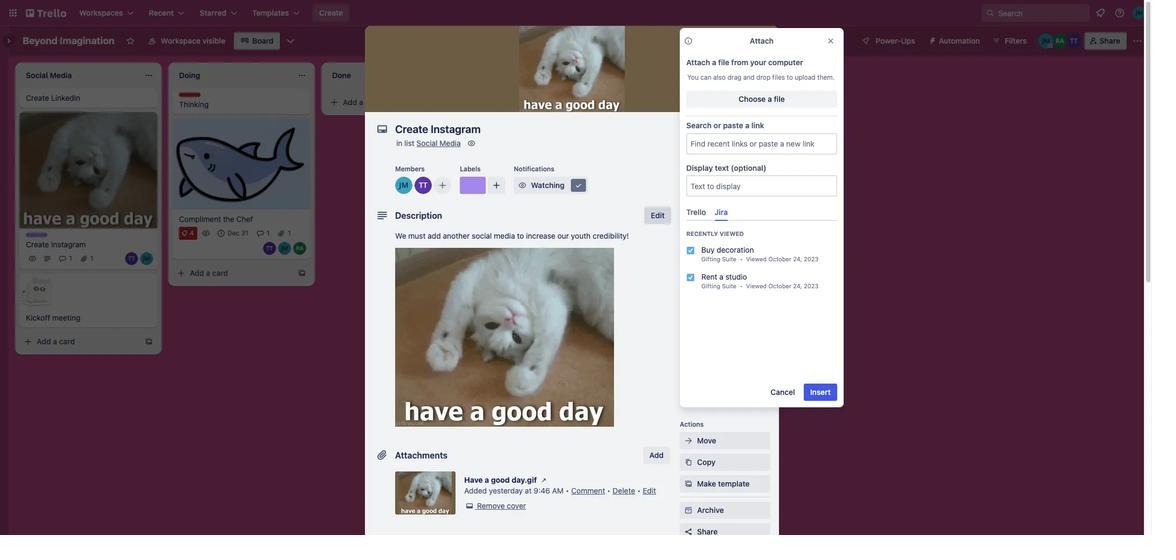 Task type: vqa. For each thing, say whether or not it's contained in the screenshot.
second 'gifting' from the top
yes



Task type: describe. For each thing, give the bounding box(es) containing it.
gifting inside buy decoration gifting suite • viewed october 24, 2023
[[702, 256, 721, 263]]

drag
[[728, 73, 742, 81]]

buy
[[702, 246, 715, 255]]

1 horizontal spatial labels
[[697, 198, 721, 207]]

4
[[190, 229, 194, 237]]

0 vertical spatial terry turtle (terryturtle) image
[[1067, 33, 1082, 49]]

1 vertical spatial another
[[443, 231, 470, 241]]

ups inside button
[[902, 36, 916, 45]]

our
[[558, 231, 569, 241]]

day.gif
[[512, 476, 537, 485]]

Board name text field
[[17, 32, 120, 50]]

add a card button for create from template… icon
[[173, 265, 293, 282]]

create from template… image
[[145, 338, 153, 347]]

customize views image
[[285, 36, 296, 46]]

make template link
[[680, 476, 771, 493]]

make template
[[697, 480, 750, 489]]

visible
[[203, 36, 226, 45]]

24, inside buy decoration gifting suite • viewed october 24, 2023
[[794, 256, 803, 263]]

viewed inside buy decoration gifting suite • viewed october 24, 2023
[[747, 256, 767, 263]]

we must add another social media to increase our youth credibility!
[[395, 231, 629, 241]]

recently viewed list box
[[678, 241, 846, 295]]

0 notifications image
[[1095, 6, 1107, 19]]

0 horizontal spatial ups
[[703, 312, 715, 320]]

yesterday
[[489, 487, 523, 496]]

watching
[[531, 181, 565, 190]]

checklist link
[[680, 216, 771, 233]]

move link
[[680, 433, 771, 450]]

board
[[252, 36, 274, 45]]

sm image for labels
[[683, 197, 694, 208]]

rent a studio option
[[678, 268, 846, 295]]

back to home image
[[26, 4, 66, 22]]

1 vertical spatial power-ups
[[680, 312, 715, 320]]

compliment
[[179, 215, 221, 224]]

choose a file
[[739, 94, 785, 104]]

Display text (optional) field
[[688, 177, 837, 196]]

cover
[[744, 92, 767, 101]]

paste
[[724, 121, 744, 130]]

create linkedin
[[26, 93, 80, 102]]

list inside button
[[540, 70, 551, 79]]

kickoff meeting link
[[26, 313, 151, 324]]

buy decoration gifting suite • viewed october 24, 2023
[[702, 246, 819, 263]]

automation inside automation button
[[939, 36, 981, 45]]

cover
[[507, 502, 526, 511]]

file for attach
[[719, 58, 730, 67]]

added
[[464, 487, 487, 496]]

am
[[552, 487, 564, 496]]

remove cover link
[[464, 501, 526, 512]]

increase
[[526, 231, 556, 241]]

attach for attach
[[750, 36, 774, 45]]

files
[[773, 73, 785, 81]]

studio
[[726, 273, 747, 282]]

cover link
[[730, 88, 773, 106]]

display
[[687, 163, 713, 172]]

insert button
[[804, 384, 838, 401]]

social
[[417, 139, 438, 148]]

add members to card image
[[439, 180, 447, 191]]

also
[[714, 73, 726, 81]]

have a good day.gif
[[464, 476, 537, 485]]

kickoff meeting
[[26, 314, 81, 323]]

actions
[[680, 421, 704, 429]]

add
[[428, 231, 441, 241]]

the
[[223, 215, 234, 224]]

social media link
[[417, 139, 461, 148]]

0 vertical spatial terry turtle (terryturtle) image
[[415, 177, 432, 194]]

1 vertical spatial terry turtle (terryturtle) image
[[125, 253, 138, 266]]

social
[[472, 231, 492, 241]]

add another list button
[[475, 63, 621, 86]]

good
[[491, 476, 510, 485]]

1 horizontal spatial ruby anderson (rubyanderson7) image
[[1053, 33, 1068, 49]]

0 vertical spatial viewed
[[720, 231, 744, 238]]

another inside button
[[510, 70, 538, 79]]

notifications
[[514, 165, 555, 173]]

thinking link
[[179, 99, 304, 110]]

or
[[714, 121, 722, 130]]

kickoff
[[26, 314, 50, 323]]

open information menu image
[[1115, 8, 1126, 18]]

from
[[732, 58, 749, 67]]

description
[[395, 211, 442, 221]]

create from template… image
[[298, 269, 306, 278]]

chef
[[236, 215, 253, 224]]

0 vertical spatial to
[[787, 73, 793, 81]]

members inside members link
[[697, 176, 731, 186]]

jira
[[715, 208, 728, 217]]

attach for attach a file from your computer
[[687, 58, 711, 67]]

imagination
[[60, 35, 115, 46]]

rent a studio gifting suite • viewed october 24, 2023
[[702, 273, 819, 290]]

thoughts
[[179, 93, 209, 101]]

filters
[[1005, 36, 1027, 45]]

archive
[[697, 506, 724, 515]]

computer
[[769, 58, 804, 67]]

2 horizontal spatial add a card button
[[326, 94, 447, 111]]

create instagram
[[26, 240, 86, 249]]

sm image right "watching"
[[573, 180, 584, 191]]

credibility!
[[593, 231, 629, 241]]

delete link
[[613, 487, 636, 496]]

0 horizontal spatial labels
[[460, 165, 481, 173]]

2 vertical spatial to
[[517, 231, 524, 241]]

search image
[[987, 9, 995, 17]]

primary element
[[0, 0, 1153, 26]]

media
[[440, 139, 461, 148]]

buy decoration option
[[678, 241, 846, 268]]

add button
[[643, 447, 671, 464]]

watching button
[[514, 177, 589, 194]]

beyond imagination
[[23, 35, 115, 46]]

must
[[409, 231, 426, 241]]

more info image
[[685, 37, 693, 45]]

checklist
[[697, 220, 731, 229]]

delete
[[613, 487, 636, 496]]

1 horizontal spatial jeremy miller (jeremymiller198) image
[[278, 242, 291, 255]]

• inside buy decoration gifting suite • viewed october 24, 2023
[[740, 256, 743, 263]]

0 horizontal spatial terry turtle (terryturtle) image
[[263, 242, 276, 255]]

dates
[[697, 241, 718, 250]]

cancel
[[771, 388, 796, 397]]

9:46
[[534, 487, 550, 496]]

Search or paste a link field
[[688, 134, 837, 154]]



Task type: locate. For each thing, give the bounding box(es) containing it.
0 horizontal spatial color: purple, title: none image
[[26, 233, 47, 238]]

add a card for create from template… icon
[[190, 268, 228, 278]]

decoration
[[717, 246, 754, 255]]

jeremy miller (jeremymiller198) image right open information menu image
[[1133, 6, 1146, 19]]

sm image for move
[[683, 436, 694, 447]]

viewed up decoration
[[720, 231, 744, 238]]

october
[[769, 256, 792, 263], [769, 283, 792, 290]]

sm image for members link
[[683, 176, 694, 187]]

• down decoration
[[740, 256, 743, 263]]

labels up jira
[[697, 198, 721, 207]]

in
[[396, 139, 403, 148]]

file down 'files'
[[774, 94, 785, 104]]

0 vertical spatial •
[[740, 256, 743, 263]]

list item image inside rent a studio option
[[687, 274, 695, 282]]

0 vertical spatial gifting
[[702, 256, 721, 263]]

sm image inside move link
[[683, 436, 694, 447]]

suite down studio
[[722, 283, 737, 290]]

thoughts thinking
[[179, 93, 209, 109]]

Search field
[[995, 5, 1090, 21]]

create button
[[313, 4, 350, 22]]

workspace
[[161, 36, 201, 45]]

sm image
[[924, 32, 939, 47], [733, 92, 744, 102], [466, 138, 477, 149], [683, 176, 694, 187], [517, 180, 528, 191], [573, 180, 584, 191], [683, 219, 694, 230]]

sm image down display
[[683, 176, 694, 187]]

trello
[[687, 208, 706, 217]]

0 horizontal spatial another
[[443, 231, 470, 241]]

add a card
[[343, 98, 381, 107], [190, 268, 228, 278], [37, 337, 75, 347]]

linkedin
[[51, 93, 80, 102]]

sm image down drag
[[733, 92, 744, 102]]

members down the text
[[697, 176, 731, 186]]

file inside choose a file element
[[774, 94, 785, 104]]

labels
[[460, 165, 481, 173], [697, 198, 721, 207]]

october up rent a studio option
[[769, 256, 792, 263]]

sm image for copy
[[683, 457, 694, 468]]

1 2023 from the top
[[804, 256, 819, 263]]

24, inside rent a studio gifting suite • viewed october 24, 2023
[[794, 283, 803, 290]]

attachments
[[395, 451, 448, 461]]

1 horizontal spatial power-
[[876, 36, 902, 45]]

1 horizontal spatial add a card
[[190, 268, 228, 278]]

0 vertical spatial power-ups
[[876, 36, 916, 45]]

0 vertical spatial automation
[[939, 36, 981, 45]]

a
[[712, 58, 717, 67], [768, 94, 772, 104], [359, 98, 364, 107], [746, 121, 750, 130], [206, 268, 210, 278], [720, 273, 724, 282], [53, 337, 57, 347], [485, 476, 489, 485]]

edit left trello
[[651, 211, 665, 220]]

• down studio
[[740, 283, 743, 290]]

add a card button for create from template… image
[[19, 334, 140, 351]]

gifting down buy
[[702, 256, 721, 263]]

october inside rent a studio gifting suite • viewed october 24, 2023
[[769, 283, 792, 290]]

2 horizontal spatial to
[[787, 73, 793, 81]]

file
[[719, 58, 730, 67], [774, 94, 785, 104]]

sm image inside copy link
[[683, 457, 694, 468]]

members down in
[[395, 165, 425, 173]]

dec
[[228, 229, 240, 237]]

labels link
[[680, 194, 771, 211]]

share
[[1100, 36, 1121, 45]]

sm image inside make template link
[[683, 479, 694, 490]]

1 gifting from the top
[[702, 256, 721, 263]]

create for create
[[319, 8, 343, 17]]

sm image down trello
[[683, 219, 694, 230]]

• inside rent a studio gifting suite • viewed october 24, 2023
[[740, 283, 743, 290]]

0 horizontal spatial automation
[[680, 355, 717, 363]]

sm image up '9:46'
[[539, 475, 550, 486]]

0 vertical spatial members
[[395, 165, 425, 173]]

0 horizontal spatial attach
[[687, 58, 711, 67]]

0 vertical spatial add a card button
[[326, 94, 447, 111]]

2 • from the top
[[740, 283, 743, 290]]

sm image down the notifications
[[517, 180, 528, 191]]

ruby anderson (rubyanderson7) image
[[1053, 33, 1068, 49], [293, 242, 306, 255]]

1
[[267, 229, 270, 237], [288, 229, 291, 237], [69, 255, 72, 263], [90, 255, 93, 263]]

show menu image
[[1133, 36, 1144, 46]]

2023 inside buy decoration gifting suite • viewed october 24, 2023
[[804, 256, 819, 263]]

1 vertical spatial ups
[[703, 312, 715, 320]]

automation button
[[924, 32, 987, 50]]

2 vertical spatial create
[[26, 240, 49, 249]]

1 vertical spatial labels
[[697, 198, 721, 207]]

1 horizontal spatial power-ups
[[876, 36, 916, 45]]

to left the text
[[695, 161, 701, 169]]

sm image right "media"
[[466, 138, 477, 149]]

None text field
[[390, 120, 746, 139]]

list item image left buy
[[687, 247, 695, 255]]

terry turtle (terryturtle) image down create instagram link
[[125, 253, 138, 266]]

0 horizontal spatial terry turtle (terryturtle) image
[[125, 253, 138, 266]]

share button
[[1085, 32, 1127, 50]]

list
[[540, 70, 551, 79], [405, 139, 415, 148]]

attach up 'you'
[[687, 58, 711, 67]]

attachment
[[697, 263, 739, 272]]

1 horizontal spatial to
[[695, 161, 701, 169]]

0 vertical spatial 24,
[[794, 256, 803, 263]]

recently viewed
[[687, 231, 744, 238]]

add to card
[[680, 161, 717, 169]]

2 list item image from the top
[[687, 274, 695, 282]]

2 suite from the top
[[722, 283, 737, 290]]

1 horizontal spatial another
[[510, 70, 538, 79]]

edit
[[651, 211, 665, 220], [643, 487, 657, 496]]

1 24, from the top
[[794, 256, 803, 263]]

0 vertical spatial ruby anderson (rubyanderson7) image
[[1053, 33, 1068, 49]]

compliment the chef
[[179, 215, 253, 224]]

added yesterday at 9:46 am
[[464, 487, 564, 496]]

1 vertical spatial power-
[[680, 312, 703, 320]]

2 vertical spatial viewed
[[747, 283, 767, 290]]

dates button
[[680, 237, 771, 255]]

upload
[[795, 73, 816, 81]]

0 vertical spatial list item image
[[687, 247, 695, 255]]

suite inside buy decoration gifting suite • viewed october 24, 2023
[[722, 256, 737, 263]]

1 vertical spatial jeremy miller (jeremymiller198) image
[[1039, 33, 1054, 49]]

your
[[751, 58, 767, 67]]

sm image for the watching button
[[517, 180, 528, 191]]

0 horizontal spatial add a card button
[[19, 334, 140, 351]]

create for create linkedin
[[26, 93, 49, 102]]

comment link
[[572, 487, 605, 496]]

edit right 'delete' link
[[643, 487, 657, 496]]

at
[[525, 487, 532, 496]]

ruby anderson (rubyanderson7) image up create from template… icon
[[293, 242, 306, 255]]

power-ups button
[[855, 32, 922, 50]]

ruby anderson (rubyanderson7) image down the search field
[[1053, 33, 1068, 49]]

filters button
[[989, 32, 1031, 50]]

1 vertical spatial gifting
[[702, 283, 721, 290]]

create inside button
[[319, 8, 343, 17]]

1 vertical spatial suite
[[722, 283, 737, 290]]

1 vertical spatial •
[[740, 283, 743, 290]]

tab list
[[682, 204, 842, 221]]

sm image inside archive link
[[683, 505, 694, 516]]

1 vertical spatial automation
[[680, 355, 717, 363]]

edit button
[[645, 207, 672, 224]]

sm image for cover link
[[733, 92, 744, 102]]

1 vertical spatial list
[[405, 139, 415, 148]]

1 vertical spatial 24,
[[794, 283, 803, 290]]

fields
[[727, 284, 748, 293]]

2 vertical spatial add a card
[[37, 337, 75, 347]]

1 horizontal spatial automation
[[939, 36, 981, 45]]

close popover image
[[827, 37, 836, 45]]

1 vertical spatial 2023
[[804, 283, 819, 290]]

search
[[687, 121, 712, 130]]

1 vertical spatial october
[[769, 283, 792, 290]]

color: purple, title: none image
[[460, 177, 486, 194], [26, 233, 47, 238]]

custom fields
[[697, 284, 748, 293]]

remove cover
[[477, 502, 526, 511]]

jeremy miller (jeremymiller198) image inside primary element
[[1133, 6, 1146, 19]]

0 vertical spatial 2023
[[804, 256, 819, 263]]

list item image
[[687, 247, 695, 255], [687, 274, 695, 282]]

Dec 31 checkbox
[[215, 227, 252, 240]]

1 list item image from the top
[[687, 247, 695, 255]]

a inside rent a studio gifting suite • viewed october 24, 2023
[[720, 273, 724, 282]]

jeremy miller (jeremymiller198) image down the search field
[[1039, 33, 1054, 49]]

1 vertical spatial ruby anderson (rubyanderson7) image
[[293, 242, 306, 255]]

workspace visible button
[[142, 32, 232, 50]]

1 horizontal spatial color: purple, title: none image
[[460, 177, 486, 194]]

add a card button down kickoff meeting link
[[19, 334, 140, 351]]

2 horizontal spatial add a card
[[343, 98, 381, 107]]

1 vertical spatial add a card
[[190, 268, 228, 278]]

2023
[[804, 256, 819, 263], [804, 283, 819, 290]]

youth
[[571, 231, 591, 241]]

sm image for checklist link
[[683, 219, 694, 230]]

0 horizontal spatial members
[[395, 165, 425, 173]]

1 vertical spatial edit
[[643, 487, 657, 496]]

to
[[787, 73, 793, 81], [695, 161, 701, 169], [517, 231, 524, 241]]

0 vertical spatial color: purple, title: none image
[[460, 177, 486, 194]]

1 horizontal spatial ups
[[902, 36, 916, 45]]

gifting down rent
[[702, 283, 721, 290]]

0 horizontal spatial power-
[[680, 312, 703, 320]]

sm image down added at the left of page
[[464, 501, 475, 512]]

1 horizontal spatial attach
[[750, 36, 774, 45]]

power- inside 'power-ups' button
[[876, 36, 902, 45]]

beyond
[[23, 35, 58, 46]]

you can also drag and drop files to upload them.
[[688, 73, 835, 81]]

sm image inside labels link
[[683, 197, 694, 208]]

0 vertical spatial suite
[[722, 256, 737, 263]]

1 horizontal spatial jeremy miller (jeremymiller198) image
[[1133, 6, 1146, 19]]

color: purple, title: none image right add members to card 'icon'
[[460, 177, 486, 194]]

add a card button up in
[[326, 94, 447, 111]]

0 horizontal spatial add a card
[[37, 337, 75, 347]]

add a card for create from template… image
[[37, 337, 75, 347]]

0 vertical spatial list
[[540, 70, 551, 79]]

power-ups inside button
[[876, 36, 916, 45]]

1 vertical spatial file
[[774, 94, 785, 104]]

in list social media
[[396, 139, 461, 148]]

0 vertical spatial ups
[[902, 36, 916, 45]]

1 vertical spatial viewed
[[747, 256, 767, 263]]

attach up "your"
[[750, 36, 774, 45]]

0 vertical spatial october
[[769, 256, 792, 263]]

star or unstar board image
[[126, 37, 135, 45]]

2 horizontal spatial jeremy miller (jeremymiller198) image
[[395, 177, 413, 194]]

0 vertical spatial jeremy miller (jeremymiller198) image
[[1133, 6, 1146, 19]]

sm image inside cover link
[[733, 92, 744, 102]]

workspace visible
[[161, 36, 226, 45]]

0 horizontal spatial jeremy miller (jeremymiller198) image
[[1039, 33, 1054, 49]]

1 vertical spatial terry turtle (terryturtle) image
[[263, 242, 276, 255]]

1 horizontal spatial terry turtle (terryturtle) image
[[415, 177, 432, 194]]

0 horizontal spatial list
[[405, 139, 415, 148]]

1 horizontal spatial list
[[540, 70, 551, 79]]

choose a file element
[[687, 91, 838, 108]]

template
[[719, 480, 750, 489]]

2 24, from the top
[[794, 283, 803, 290]]

labels down "media"
[[460, 165, 481, 173]]

0 vertical spatial another
[[510, 70, 538, 79]]

compliment the chef link
[[179, 214, 304, 225]]

october down buy decoration option
[[769, 283, 792, 290]]

jeremy miller (jeremymiller198) image
[[395, 177, 413, 194], [278, 242, 291, 255], [140, 253, 153, 266]]

terry turtle (terryturtle) image
[[1067, 33, 1082, 49], [263, 242, 276, 255]]

file up also on the top right
[[719, 58, 730, 67]]

sm image left archive
[[683, 505, 694, 516]]

and
[[744, 73, 755, 81]]

to right media
[[517, 231, 524, 241]]

power-ups
[[876, 36, 916, 45], [680, 312, 715, 320]]

have\_a\_good\_day.gif image
[[395, 248, 614, 427]]

card
[[365, 98, 381, 107], [703, 161, 717, 169], [212, 268, 228, 278], [59, 337, 75, 347]]

tab list containing trello
[[682, 204, 842, 221]]

terry turtle (terryturtle) image
[[415, 177, 432, 194], [125, 253, 138, 266]]

sm image inside checklist link
[[683, 219, 694, 230]]

list item image for buy
[[687, 247, 695, 255]]

suite inside rent a studio gifting suite • viewed october 24, 2023
[[722, 283, 737, 290]]

1 horizontal spatial terry turtle (terryturtle) image
[[1067, 33, 1082, 49]]

sm image inside members link
[[683, 176, 694, 187]]

1 vertical spatial members
[[697, 176, 731, 186]]

thinking
[[179, 100, 209, 109]]

archive link
[[680, 502, 771, 519]]

color: bold red, title: "thoughts" element
[[179, 93, 209, 101]]

terry turtle (terryturtle) image left add members to card 'icon'
[[415, 177, 432, 194]]

search or paste a link
[[687, 121, 765, 130]]

attachment button
[[680, 259, 771, 276]]

1 suite from the top
[[722, 256, 737, 263]]

cancel button
[[765, 384, 802, 401]]

0 vertical spatial add a card
[[343, 98, 381, 107]]

1 vertical spatial add a card button
[[173, 265, 293, 282]]

list item image left rent
[[687, 274, 695, 282]]

board link
[[234, 32, 280, 50]]

1 horizontal spatial file
[[774, 94, 785, 104]]

sm image for remove cover
[[464, 501, 475, 512]]

1 horizontal spatial add a card button
[[173, 265, 293, 282]]

1 • from the top
[[740, 256, 743, 263]]

automation
[[939, 36, 981, 45], [680, 355, 717, 363]]

2 vertical spatial add a card button
[[19, 334, 140, 351]]

list item image inside buy decoration option
[[687, 247, 695, 255]]

viewed down studio
[[747, 283, 767, 290]]

1 vertical spatial list item image
[[687, 274, 695, 282]]

0 horizontal spatial file
[[719, 58, 730, 67]]

suite
[[722, 256, 737, 263], [722, 283, 737, 290]]

ups left automation button
[[902, 36, 916, 45]]

2 gifting from the top
[[702, 283, 721, 290]]

0 horizontal spatial jeremy miller (jeremymiller198) image
[[140, 253, 153, 266]]

suite down decoration
[[722, 256, 737, 263]]

0 horizontal spatial ruby anderson (rubyanderson7) image
[[293, 242, 306, 255]]

1 horizontal spatial members
[[697, 176, 731, 186]]

color: purple, title: none image up create instagram
[[26, 233, 47, 238]]

display text (optional)
[[687, 163, 767, 172]]

sm image left copy
[[683, 457, 694, 468]]

add a card button
[[326, 94, 447, 111], [173, 265, 293, 282], [19, 334, 140, 351]]

remove
[[477, 502, 505, 511]]

file for choose
[[774, 94, 785, 104]]

edit link
[[643, 487, 657, 496]]

2 2023 from the top
[[804, 283, 819, 290]]

sm image for archive
[[683, 505, 694, 516]]

power-
[[876, 36, 902, 45], [680, 312, 703, 320]]

ups down custom
[[703, 312, 715, 320]]

list item image for rent
[[687, 274, 695, 282]]

1 vertical spatial create
[[26, 93, 49, 102]]

to right 'files'
[[787, 73, 793, 81]]

them.
[[818, 73, 835, 81]]

sm image for automation button
[[924, 32, 939, 47]]

1 vertical spatial color: purple, title: none image
[[26, 233, 47, 238]]

drop
[[757, 73, 771, 81]]

viewed up rent a studio gifting suite • viewed october 24, 2023
[[747, 256, 767, 263]]

rent
[[702, 273, 718, 282]]

0 vertical spatial create
[[319, 8, 343, 17]]

sm image inside automation button
[[924, 32, 939, 47]]

2023 inside rent a studio gifting suite • viewed october 24, 2023
[[804, 283, 819, 290]]

create for create instagram
[[26, 240, 49, 249]]

jeremy miller (jeremymiller198) image
[[1133, 6, 1146, 19], [1039, 33, 1054, 49]]

0 vertical spatial file
[[719, 58, 730, 67]]

ups
[[902, 36, 916, 45], [703, 312, 715, 320]]

0 vertical spatial labels
[[460, 165, 481, 173]]

gifting inside rent a studio gifting suite • viewed october 24, 2023
[[702, 283, 721, 290]]

24, up rent a studio option
[[794, 256, 803, 263]]

sm image for make template
[[683, 479, 694, 490]]

1 vertical spatial to
[[695, 161, 701, 169]]

0 vertical spatial edit
[[651, 211, 665, 220]]

0 horizontal spatial power-ups
[[680, 312, 715, 320]]

viewed inside rent a studio gifting suite • viewed october 24, 2023
[[747, 283, 767, 290]]

sm image down 'actions'
[[683, 436, 694, 447]]

0 horizontal spatial to
[[517, 231, 524, 241]]

october inside buy decoration gifting suite • viewed october 24, 2023
[[769, 256, 792, 263]]

sm image right 'power-ups' button
[[924, 32, 939, 47]]

we
[[395, 231, 407, 241]]

0 vertical spatial power-
[[876, 36, 902, 45]]

recently
[[687, 231, 719, 238]]

1 october from the top
[[769, 256, 792, 263]]

add a card button down dec 31 checkbox
[[173, 265, 293, 282]]

sm image right edit button
[[683, 197, 694, 208]]

sm image left the make
[[683, 479, 694, 490]]

comment
[[572, 487, 605, 496]]

24, down buy decoration option
[[794, 283, 803, 290]]

instagram
[[51, 240, 86, 249]]

2 october from the top
[[769, 283, 792, 290]]

0 vertical spatial attach
[[750, 36, 774, 45]]

dec 31
[[228, 229, 248, 237]]

sm image
[[683, 197, 694, 208], [683, 436, 694, 447], [683, 457, 694, 468], [539, 475, 550, 486], [683, 479, 694, 490], [464, 501, 475, 512], [683, 505, 694, 516]]

edit inside button
[[651, 211, 665, 220]]

create instagram link
[[26, 240, 151, 251]]



